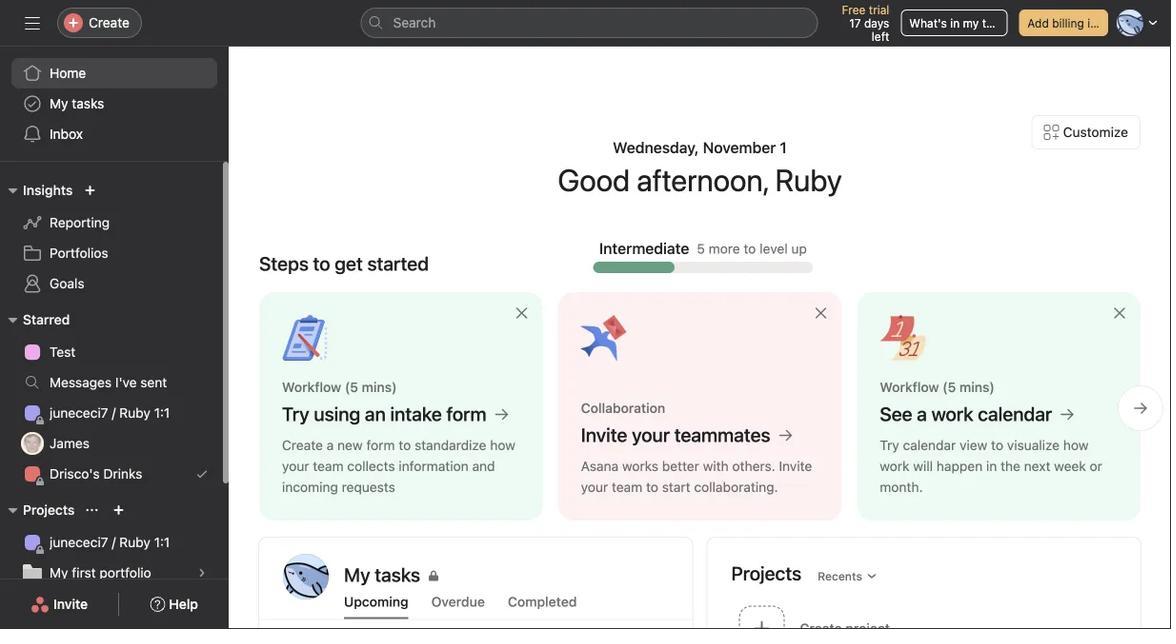 Task type: vqa. For each thing, say whether or not it's contained in the screenshot.


Task type: locate. For each thing, give the bounding box(es) containing it.
1 / from the top
[[112, 405, 116, 421]]

junececi7 up "first"
[[50, 535, 108, 551]]

create up incoming
[[282, 438, 323, 454]]

1 horizontal spatial (5 mins)
[[942, 380, 995, 395]]

0 vertical spatial your
[[632, 424, 670, 446]]

in left the
[[986, 459, 997, 475]]

junececi7 / ruby 1:1 down the messages i've sent
[[50, 405, 170, 421]]

junececi7 / ruby 1:1 link down the messages i've sent
[[11, 398, 217, 429]]

1:1 down sent
[[154, 405, 170, 421]]

1 horizontal spatial team
[[612, 480, 642, 495]]

to inside intermediate 5 more to level up
[[744, 241, 756, 257]]

test link
[[11, 337, 217, 368]]

ruby down 1
[[775, 162, 842, 198]]

my left tasks
[[50, 96, 68, 111]]

to down intake
[[399, 438, 411, 454]]

starred button
[[0, 309, 70, 332]]

to left start
[[646, 480, 658, 495]]

ruby up portfolio
[[119, 535, 150, 551]]

1 1:1 from the top
[[154, 405, 170, 421]]

0 vertical spatial form
[[446, 403, 487, 425]]

1 horizontal spatial dismiss image
[[813, 306, 828, 321]]

team
[[313, 459, 344, 475], [612, 480, 642, 495]]

workflow for see
[[880, 380, 939, 395]]

1 vertical spatial a
[[327, 438, 334, 454]]

days
[[864, 16, 889, 30]]

in left my
[[950, 16, 960, 30]]

your down asana
[[581, 480, 608, 495]]

workflow for try
[[282, 380, 341, 395]]

1 horizontal spatial projects
[[731, 563, 802, 585]]

try inside try calendar view to visualize how work will happen in the next week or month.
[[880, 438, 899, 454]]

1 vertical spatial junececi7 / ruby 1:1 link
[[11, 528, 217, 558]]

1 vertical spatial create
[[282, 438, 323, 454]]

0 vertical spatial invite
[[581, 424, 627, 446]]

ra button
[[283, 555, 329, 600]]

portfolios
[[50, 245, 108, 261]]

0 vertical spatial my
[[50, 96, 68, 111]]

workflow (5 mins) up using
[[282, 380, 397, 395]]

0 vertical spatial junececi7
[[50, 405, 108, 421]]

upcoming button
[[344, 595, 408, 620]]

1 dismiss image from the left
[[514, 306, 529, 321]]

workflow (5 mins) up "see a work calendar"
[[880, 380, 995, 395]]

goals
[[50, 276, 84, 292]]

inbox link
[[11, 119, 217, 150]]

a
[[917, 403, 927, 425], [327, 438, 334, 454]]

1 vertical spatial team
[[612, 480, 642, 495]]

2 vertical spatial ruby
[[119, 535, 150, 551]]

2 (5 mins) from the left
[[942, 380, 995, 395]]

junececi7 / ruby 1:1
[[50, 405, 170, 421], [50, 535, 170, 551]]

1 horizontal spatial how
[[1063, 438, 1089, 454]]

calendar
[[978, 403, 1052, 425], [903, 438, 956, 454]]

0 vertical spatial projects
[[23, 503, 75, 518]]

1 vertical spatial 1:1
[[154, 535, 170, 551]]

ja
[[26, 437, 39, 451]]

my first portfolio link
[[11, 558, 217, 589]]

2 / from the top
[[112, 535, 116, 551]]

create inside dropdown button
[[89, 15, 130, 30]]

2 horizontal spatial dismiss image
[[1112, 306, 1127, 321]]

my first portfolio
[[50, 566, 151, 581]]

2 junececi7 / ruby 1:1 from the top
[[50, 535, 170, 551]]

my inside global element
[[50, 96, 68, 111]]

0 horizontal spatial your
[[282, 459, 309, 475]]

0 horizontal spatial workflow
[[282, 380, 341, 395]]

workflow up see on the bottom of the page
[[880, 380, 939, 395]]

0 horizontal spatial in
[[950, 16, 960, 30]]

junececi7 / ruby 1:1 up my first portfolio link
[[50, 535, 170, 551]]

1 horizontal spatial in
[[986, 459, 997, 475]]

my tasks
[[344, 564, 420, 586]]

week
[[1054, 459, 1086, 475]]

standardize
[[415, 438, 486, 454]]

wednesday,
[[613, 139, 699, 157]]

0 vertical spatial ruby
[[775, 162, 842, 198]]

/ down messages i've sent link
[[112, 405, 116, 421]]

help button
[[137, 588, 211, 622]]

show options, current sort, top image
[[86, 505, 98, 516]]

invite up asana
[[581, 424, 627, 446]]

a right see on the bottom of the page
[[917, 403, 927, 425]]

1:1 for second junececi7 / ruby 1:1 link from the top of the page
[[154, 535, 170, 551]]

new project or portfolio image
[[113, 505, 124, 516]]

1 (5 mins) from the left
[[345, 380, 397, 395]]

my tasks link
[[344, 562, 668, 589]]

1 horizontal spatial your
[[581, 480, 608, 495]]

0 horizontal spatial form
[[366, 438, 395, 454]]

works
[[622, 459, 658, 475]]

junececi7 inside projects element
[[50, 535, 108, 551]]

form up collects
[[366, 438, 395, 454]]

2 workflow from the left
[[880, 380, 939, 395]]

level
[[760, 241, 788, 257]]

create
[[89, 15, 130, 30], [282, 438, 323, 454]]

ruby inside starred element
[[119, 405, 150, 421]]

team down works
[[612, 480, 642, 495]]

1 vertical spatial your
[[282, 459, 309, 475]]

junececi7 / ruby 1:1 inside projects element
[[50, 535, 170, 551]]

a left new
[[327, 438, 334, 454]]

work up view
[[931, 403, 973, 425]]

insights
[[23, 182, 73, 198]]

invite for invite
[[53, 597, 88, 613]]

a inside create a new form to standardize how your team collects information and incoming requests
[[327, 438, 334, 454]]

invite down "first"
[[53, 597, 88, 613]]

your up incoming
[[282, 459, 309, 475]]

1 horizontal spatial work
[[931, 403, 973, 425]]

0 vertical spatial team
[[313, 459, 344, 475]]

calendar up will
[[903, 438, 956, 454]]

1 horizontal spatial try
[[880, 438, 899, 454]]

add
[[1027, 16, 1049, 30]]

2 workflow (5 mins) from the left
[[880, 380, 995, 395]]

invite your teammates
[[581, 424, 770, 446]]

trial
[[869, 3, 889, 16]]

0 horizontal spatial a
[[327, 438, 334, 454]]

0 horizontal spatial team
[[313, 459, 344, 475]]

invite inside button
[[53, 597, 88, 613]]

insights element
[[0, 173, 229, 303]]

messages
[[50, 375, 112, 391]]

left
[[872, 30, 889, 43]]

ruby down the 'i've'
[[119, 405, 150, 421]]

see details, my first portfolio image
[[196, 568, 208, 579]]

1 horizontal spatial a
[[917, 403, 927, 425]]

1 junececi7 / ruby 1:1 from the top
[[50, 405, 170, 421]]

try for try using an intake form
[[282, 403, 309, 425]]

1 horizontal spatial invite
[[581, 424, 627, 446]]

and
[[472, 459, 495, 475]]

2 dismiss image from the left
[[813, 306, 828, 321]]

add billing info button
[[1019, 10, 1108, 36]]

2 vertical spatial invite
[[53, 597, 88, 613]]

ruby inside projects element
[[119, 535, 150, 551]]

0 vertical spatial try
[[282, 403, 309, 425]]

1 horizontal spatial form
[[446, 403, 487, 425]]

0 vertical spatial a
[[917, 403, 927, 425]]

workflow up using
[[282, 380, 341, 395]]

1 vertical spatial work
[[880, 459, 909, 475]]

0 horizontal spatial work
[[880, 459, 909, 475]]

0 horizontal spatial how
[[490, 438, 515, 454]]

try for try calendar view to visualize how work will happen in the next week or month.
[[880, 438, 899, 454]]

james
[[50, 436, 90, 452]]

team up incoming
[[313, 459, 344, 475]]

form up standardize
[[446, 403, 487, 425]]

1 vertical spatial projects
[[731, 563, 802, 585]]

(5 mins) up an
[[345, 380, 397, 395]]

ruby inside wednesday, november 1 good afternoon, ruby
[[775, 162, 842, 198]]

how
[[490, 438, 515, 454], [1063, 438, 1089, 454]]

0 horizontal spatial dismiss image
[[514, 306, 529, 321]]

1 workflow from the left
[[282, 380, 341, 395]]

0 vertical spatial junececi7 / ruby 1:1 link
[[11, 398, 217, 429]]

scroll card carousel right image
[[1133, 401, 1148, 416]]

my for my tasks
[[50, 96, 68, 111]]

try
[[282, 403, 309, 425], [880, 438, 899, 454]]

projects left recents
[[731, 563, 802, 585]]

messages i've sent
[[50, 375, 167, 391]]

0 vertical spatial 1:1
[[154, 405, 170, 421]]

steps to get started
[[259, 253, 429, 275]]

using
[[314, 403, 360, 425]]

1:1 up my first portfolio link
[[154, 535, 170, 551]]

0 horizontal spatial projects
[[23, 503, 75, 518]]

invite for invite your teammates
[[581, 424, 627, 446]]

1 vertical spatial junececi7
[[50, 535, 108, 551]]

2 junececi7 from the top
[[50, 535, 108, 551]]

1 junececi7 from the top
[[50, 405, 108, 421]]

my inside projects element
[[50, 566, 68, 581]]

create for create
[[89, 15, 130, 30]]

invite right others. in the bottom right of the page
[[779, 459, 812, 475]]

work inside try calendar view to visualize how work will happen in the next week or month.
[[880, 459, 909, 475]]

your up works
[[632, 424, 670, 446]]

1 horizontal spatial workflow
[[880, 380, 939, 395]]

1 vertical spatial junececi7 / ruby 1:1
[[50, 535, 170, 551]]

how inside create a new form to standardize how your team collects information and incoming requests
[[490, 438, 515, 454]]

1 workflow (5 mins) from the left
[[282, 380, 397, 395]]

projects button
[[0, 499, 75, 522]]

0 vertical spatial work
[[931, 403, 973, 425]]

to right steps
[[313, 253, 330, 275]]

junececi7 down messages
[[50, 405, 108, 421]]

dismiss image for try using an intake form
[[514, 306, 529, 321]]

create up home link
[[89, 15, 130, 30]]

to inside the asana works better with others. invite your team to start collaborating.
[[646, 480, 658, 495]]

5
[[697, 241, 705, 257]]

1 vertical spatial in
[[986, 459, 997, 475]]

0 vertical spatial junececi7 / ruby 1:1
[[50, 405, 170, 421]]

(5 mins) up "see a work calendar"
[[942, 380, 995, 395]]

my tasks
[[50, 96, 104, 111]]

to right view
[[991, 438, 1003, 454]]

0 horizontal spatial try
[[282, 403, 309, 425]]

0 vertical spatial /
[[112, 405, 116, 421]]

billing
[[1052, 16, 1084, 30]]

0 horizontal spatial (5 mins)
[[345, 380, 397, 395]]

drisco's drinks link
[[11, 459, 217, 490]]

see
[[880, 403, 912, 425]]

1 horizontal spatial workflow (5 mins)
[[880, 380, 995, 395]]

(5 mins) for work
[[942, 380, 995, 395]]

1 vertical spatial /
[[112, 535, 116, 551]]

steps
[[259, 253, 309, 275]]

1:1 for 1st junececi7 / ruby 1:1 link
[[154, 405, 170, 421]]

drinks
[[103, 466, 142, 482]]

1 vertical spatial invite
[[779, 459, 812, 475]]

how up and
[[490, 438, 515, 454]]

0 horizontal spatial create
[[89, 15, 130, 30]]

1:1
[[154, 405, 170, 421], [154, 535, 170, 551]]

1 vertical spatial form
[[366, 438, 395, 454]]

junececi7 / ruby 1:1 link
[[11, 398, 217, 429], [11, 528, 217, 558]]

dismiss image
[[514, 306, 529, 321], [813, 306, 828, 321], [1112, 306, 1127, 321]]

2 horizontal spatial your
[[632, 424, 670, 446]]

in inside "button"
[[950, 16, 960, 30]]

(5 mins) for an
[[345, 380, 397, 395]]

2 how from the left
[[1063, 438, 1089, 454]]

1 how from the left
[[490, 438, 515, 454]]

how up the week
[[1063, 438, 1089, 454]]

2 1:1 from the top
[[154, 535, 170, 551]]

my
[[50, 96, 68, 111], [50, 566, 68, 581]]

2 my from the top
[[50, 566, 68, 581]]

asana
[[581, 459, 619, 475]]

work up month.
[[880, 459, 909, 475]]

workflow (5 mins)
[[282, 380, 397, 395], [880, 380, 995, 395]]

visualize
[[1007, 438, 1060, 454]]

intermediate
[[599, 240, 689, 258]]

1:1 inside projects element
[[154, 535, 170, 551]]

(5 mins)
[[345, 380, 397, 395], [942, 380, 995, 395]]

0 horizontal spatial calendar
[[903, 438, 956, 454]]

in inside try calendar view to visualize how work will happen in the next week or month.
[[986, 459, 997, 475]]

calendar up visualize
[[978, 403, 1052, 425]]

0 vertical spatial calendar
[[978, 403, 1052, 425]]

invite
[[581, 424, 627, 446], [779, 459, 812, 475], [53, 597, 88, 613]]

create inside create a new form to standardize how your team collects information and incoming requests
[[282, 438, 323, 454]]

1:1 inside starred element
[[154, 405, 170, 421]]

0 horizontal spatial invite
[[53, 597, 88, 613]]

1 vertical spatial ruby
[[119, 405, 150, 421]]

work
[[931, 403, 973, 425], [880, 459, 909, 475]]

intermediate 5 more to level up
[[599, 240, 807, 258]]

happen
[[937, 459, 983, 475]]

to
[[744, 241, 756, 257], [313, 253, 330, 275], [399, 438, 411, 454], [991, 438, 1003, 454], [646, 480, 658, 495]]

1 horizontal spatial create
[[282, 438, 323, 454]]

1
[[780, 139, 787, 157]]

or
[[1090, 459, 1102, 475]]

1 vertical spatial try
[[880, 438, 899, 454]]

junececi7 / ruby 1:1 link up portfolio
[[11, 528, 217, 558]]

3 dismiss image from the left
[[1112, 306, 1127, 321]]

0 vertical spatial create
[[89, 15, 130, 30]]

junececi7
[[50, 405, 108, 421], [50, 535, 108, 551]]

try down see on the bottom of the page
[[880, 438, 899, 454]]

projects left show options, current sort, top icon
[[23, 503, 75, 518]]

my left "first"
[[50, 566, 68, 581]]

to left level
[[744, 241, 756, 257]]

0 horizontal spatial workflow (5 mins)
[[282, 380, 397, 395]]

2 horizontal spatial invite
[[779, 459, 812, 475]]

free trial 17 days left
[[842, 3, 889, 43]]

1 vertical spatial my
[[50, 566, 68, 581]]

0 vertical spatial in
[[950, 16, 960, 30]]

1 vertical spatial calendar
[[903, 438, 956, 454]]

with
[[703, 459, 729, 475]]

1 my from the top
[[50, 96, 68, 111]]

17
[[849, 16, 861, 30]]

inbox
[[50, 126, 83, 142]]

reporting
[[50, 215, 110, 231]]

2 vertical spatial your
[[581, 480, 608, 495]]

try left using
[[282, 403, 309, 425]]

/ up my first portfolio link
[[112, 535, 116, 551]]



Task type: describe. For each thing, give the bounding box(es) containing it.
home
[[50, 65, 86, 81]]

better
[[662, 459, 699, 475]]

a for create
[[327, 438, 334, 454]]

what's in my trial? button
[[901, 10, 1008, 36]]

info
[[1087, 16, 1108, 30]]

recents
[[818, 570, 862, 584]]

trial?
[[982, 16, 1008, 30]]

team inside the asana works better with others. invite your team to start collaborating.
[[612, 480, 642, 495]]

upcoming
[[344, 595, 408, 610]]

global element
[[0, 47, 229, 161]]

drisco's drinks
[[50, 466, 142, 482]]

workflow (5 mins) for using
[[282, 380, 397, 395]]

recents button
[[809, 564, 886, 590]]

overdue button
[[431, 595, 485, 620]]

/ inside starred element
[[112, 405, 116, 421]]

team inside create a new form to standardize how your team collects information and incoming requests
[[313, 459, 344, 475]]

sent
[[140, 375, 167, 391]]

portfolios link
[[11, 238, 217, 269]]

next
[[1024, 459, 1050, 475]]

junececi7 inside starred element
[[50, 405, 108, 421]]

search button
[[361, 8, 818, 38]]

what's
[[909, 16, 947, 30]]

starred element
[[0, 303, 229, 494]]

overdue
[[431, 595, 485, 610]]

what's in my trial?
[[909, 16, 1008, 30]]

how inside try calendar view to visualize how work will happen in the next week or month.
[[1063, 438, 1089, 454]]

goals link
[[11, 269, 217, 299]]

my
[[963, 16, 979, 30]]

messages i've sent link
[[11, 368, 217, 398]]

information
[[399, 459, 469, 475]]

junececi7 / ruby 1:1 inside starred element
[[50, 405, 170, 421]]

incoming
[[282, 480, 338, 495]]

1 horizontal spatial calendar
[[978, 403, 1052, 425]]

try calendar view to visualize how work will happen in the next week or month.
[[880, 438, 1102, 495]]

reporting link
[[11, 208, 217, 238]]

your inside the asana works better with others. invite your team to start collaborating.
[[581, 480, 608, 495]]

to inside create a new form to standardize how your team collects information and incoming requests
[[399, 438, 411, 454]]

i've
[[115, 375, 137, 391]]

wednesday, november 1 good afternoon, ruby
[[558, 139, 842, 198]]

try using an intake form
[[282, 403, 487, 425]]

collaboration
[[581, 401, 665, 416]]

to inside try calendar view to visualize how work will happen in the next week or month.
[[991, 438, 1003, 454]]

projects element
[[0, 494, 229, 623]]

free
[[842, 3, 866, 16]]

projects inside dropdown button
[[23, 503, 75, 518]]

asana works better with others. invite your team to start collaborating.
[[581, 459, 812, 495]]

see a work calendar
[[880, 403, 1052, 425]]

afternoon,
[[637, 162, 768, 198]]

create button
[[57, 8, 142, 38]]

month.
[[880, 480, 923, 495]]

collaborating.
[[694, 480, 778, 495]]

new
[[337, 438, 363, 454]]

get started
[[335, 253, 429, 275]]

customize button
[[1032, 115, 1141, 150]]

hide sidebar image
[[25, 15, 40, 30]]

help
[[169, 597, 198, 613]]

dismiss image for see a work calendar
[[1112, 306, 1127, 321]]

1 junececi7 / ruby 1:1 link from the top
[[11, 398, 217, 429]]

others.
[[732, 459, 775, 475]]

more
[[709, 241, 740, 257]]

up
[[791, 241, 807, 257]]

insights button
[[0, 179, 73, 202]]

/ inside projects element
[[112, 535, 116, 551]]

november
[[703, 139, 776, 157]]

invite button
[[18, 588, 100, 622]]

your inside create a new form to standardize how your team collects information and incoming requests
[[282, 459, 309, 475]]

requests
[[342, 480, 395, 495]]

an
[[365, 403, 386, 425]]

dismiss image for invite your teammates
[[813, 306, 828, 321]]

will
[[913, 459, 933, 475]]

form inside create a new form to standardize how your team collects information and incoming requests
[[366, 438, 395, 454]]

customize
[[1063, 124, 1128, 140]]

my for my first portfolio
[[50, 566, 68, 581]]

create a new form to standardize how your team collects information and incoming requests
[[282, 438, 515, 495]]

completed button
[[508, 595, 577, 620]]

teammates
[[674, 424, 770, 446]]

intake
[[390, 403, 442, 425]]

search list box
[[361, 8, 818, 38]]

completed
[[508, 595, 577, 610]]

new image
[[84, 185, 96, 196]]

start
[[662, 480, 690, 495]]

a for see
[[917, 403, 927, 425]]

add billing info
[[1027, 16, 1108, 30]]

test
[[50, 344, 76, 360]]

workflow (5 mins) for a
[[880, 380, 995, 395]]

calendar inside try calendar view to visualize how work will happen in the next week or month.
[[903, 438, 956, 454]]

my tasks link
[[11, 89, 217, 119]]

2 junececi7 / ruby 1:1 link from the top
[[11, 528, 217, 558]]

invite inside the asana works better with others. invite your team to start collaborating.
[[779, 459, 812, 475]]

ra
[[296, 568, 316, 586]]

starred
[[23, 312, 70, 328]]

view
[[960, 438, 987, 454]]

search
[[393, 15, 436, 30]]

create for create a new form to standardize how your team collects information and incoming requests
[[282, 438, 323, 454]]

ruby for 1st junececi7 / ruby 1:1 link
[[119, 405, 150, 421]]

ruby for second junececi7 / ruby 1:1 link from the top of the page
[[119, 535, 150, 551]]

first
[[72, 566, 96, 581]]



